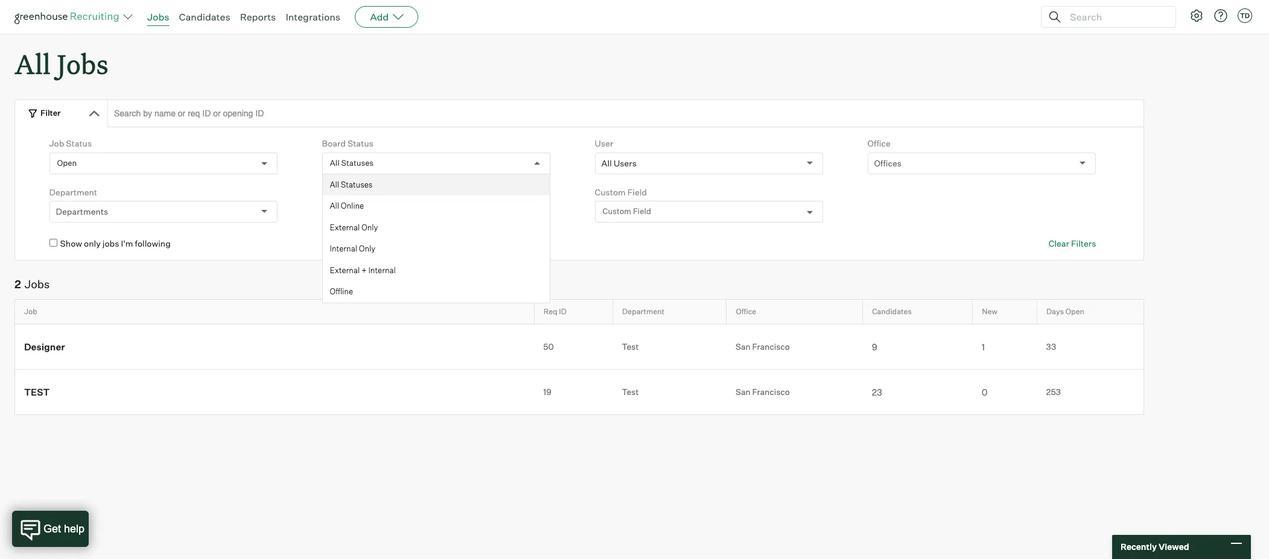 Task type: vqa. For each thing, say whether or not it's contained in the screenshot.


Task type: describe. For each thing, give the bounding box(es) containing it.
recently
[[1121, 542, 1158, 553]]

job for job status
[[49, 138, 64, 149]]

all up filter
[[14, 46, 51, 82]]

1 vertical spatial office
[[736, 307, 757, 317]]

add
[[370, 11, 389, 23]]

designer link
[[15, 340, 534, 354]]

test link
[[15, 386, 534, 399]]

san for 23
[[736, 387, 751, 397]]

external only
[[330, 223, 378, 232]]

jobs for all jobs
[[57, 46, 108, 82]]

Show only jobs I'm following checkbox
[[49, 239, 57, 247]]

jobs for 2 jobs
[[25, 278, 50, 291]]

0
[[982, 387, 988, 398]]

Search text field
[[1068, 8, 1165, 26]]

filters
[[1072, 239, 1097, 249]]

job status
[[49, 138, 92, 149]]

0 vertical spatial office
[[868, 138, 891, 149]]

0 vertical spatial field
[[628, 187, 647, 197]]

board
[[322, 138, 346, 149]]

2 jobs from the left
[[413, 239, 429, 249]]

job for job
[[24, 307, 37, 317]]

test for 23
[[622, 387, 639, 397]]

configure image
[[1190, 8, 1205, 23]]

filter
[[40, 108, 61, 118]]

1 link
[[973, 341, 1038, 353]]

23 link
[[863, 386, 973, 399]]

1 vertical spatial candidates
[[873, 307, 912, 317]]

all users
[[602, 158, 637, 168]]

19
[[544, 387, 552, 398]]

external for external + internal
[[330, 265, 360, 275]]

days open
[[1047, 307, 1085, 317]]

francisco for 9
[[753, 342, 790, 352]]

all users option
[[602, 158, 637, 168]]

clear filters
[[1049, 239, 1097, 249]]

0 vertical spatial custom
[[595, 187, 626, 197]]

add button
[[355, 6, 419, 28]]

1 jobs from the left
[[103, 239, 119, 249]]

test
[[24, 387, 50, 399]]

2
[[14, 278, 21, 291]]

all down role
[[330, 201, 339, 211]]

designer
[[24, 342, 65, 353]]

user
[[595, 138, 614, 149]]

jobs link
[[147, 11, 169, 23]]

Show only template jobs checkbox
[[322, 239, 330, 247]]

req id
[[544, 307, 567, 317]]

1 horizontal spatial internal
[[369, 265, 396, 275]]

show only template jobs
[[333, 239, 429, 249]]

only for template
[[357, 239, 374, 249]]

1 vertical spatial department
[[623, 307, 665, 317]]

integrations link
[[286, 11, 341, 23]]

show for show only jobs i'm following
[[60, 239, 82, 249]]

show for show only template jobs
[[333, 239, 355, 249]]

all left users
[[602, 158, 612, 168]]

san francisco for 9
[[736, 342, 790, 352]]

template
[[375, 239, 411, 249]]

san for 9
[[736, 342, 751, 352]]

role
[[322, 187, 340, 197]]

internal only
[[330, 244, 376, 254]]

253
[[1047, 387, 1062, 397]]

0 horizontal spatial candidates
[[179, 11, 230, 23]]

only for jobs
[[84, 239, 101, 249]]

new
[[983, 307, 998, 317]]

0 vertical spatial statuses
[[341, 158, 374, 168]]

external + internal
[[330, 265, 396, 275]]



Task type: locate. For each thing, give the bounding box(es) containing it.
0 vertical spatial open
[[57, 158, 77, 168]]

1 vertical spatial field
[[633, 207, 651, 216]]

1 vertical spatial external
[[330, 265, 360, 275]]

0 vertical spatial all statuses
[[330, 158, 374, 168]]

only up + at the left top of the page
[[359, 244, 376, 254]]

only down external only
[[357, 239, 374, 249]]

all jobs
[[14, 46, 108, 82]]

show
[[60, 239, 82, 249], [333, 239, 355, 249]]

all
[[14, 46, 51, 82], [602, 158, 612, 168], [330, 158, 340, 168], [330, 180, 339, 189], [330, 201, 339, 211]]

candidates right jobs link
[[179, 11, 230, 23]]

1 status from the left
[[66, 138, 92, 149]]

status
[[66, 138, 92, 149], [348, 138, 374, 149]]

2 horizontal spatial jobs
[[147, 11, 169, 23]]

department
[[49, 187, 97, 197], [623, 307, 665, 317]]

1 san from the top
[[736, 342, 751, 352]]

show only jobs i'm following
[[60, 239, 171, 249]]

statuses down board status
[[341, 158, 374, 168]]

1 only from the left
[[84, 239, 101, 249]]

0 vertical spatial department
[[49, 187, 97, 197]]

show right the show only jobs i'm following checkbox at the left top of the page
[[60, 239, 82, 249]]

jobs right 2
[[25, 278, 50, 291]]

0 link
[[973, 386, 1038, 399]]

test
[[622, 342, 639, 352], [622, 387, 639, 397]]

1 horizontal spatial only
[[357, 239, 374, 249]]

1
[[982, 342, 986, 353]]

all statuses
[[330, 158, 374, 168], [330, 180, 373, 189]]

san francisco for 23
[[736, 387, 790, 397]]

show right the show only template jobs option
[[333, 239, 355, 249]]

statuses
[[341, 158, 374, 168], [341, 180, 373, 189]]

1 vertical spatial jobs
[[57, 46, 108, 82]]

1 horizontal spatial department
[[623, 307, 665, 317]]

clear filters link
[[1049, 238, 1097, 250]]

0 horizontal spatial office
[[736, 307, 757, 317]]

1 horizontal spatial jobs
[[57, 46, 108, 82]]

0 vertical spatial jobs
[[147, 11, 169, 23]]

1 vertical spatial all statuses
[[330, 180, 373, 189]]

td button
[[1236, 6, 1255, 25]]

jobs left candidates link
[[147, 11, 169, 23]]

1 vertical spatial job
[[24, 307, 37, 317]]

33
[[1047, 342, 1057, 352]]

2 san francisco from the top
[[736, 387, 790, 397]]

only down departments
[[84, 239, 101, 249]]

1 horizontal spatial open
[[1066, 307, 1085, 317]]

1 vertical spatial san
[[736, 387, 751, 397]]

1 vertical spatial francisco
[[753, 387, 790, 397]]

req
[[544, 307, 558, 317]]

test for 9
[[622, 342, 639, 352]]

2 jobs
[[14, 278, 50, 291]]

custom field
[[595, 187, 647, 197], [603, 207, 651, 216]]

only up show only template jobs
[[362, 223, 378, 232]]

external for external only
[[330, 223, 360, 232]]

job
[[49, 138, 64, 149], [24, 307, 37, 317]]

internal right + at the left top of the page
[[369, 265, 396, 275]]

1 vertical spatial custom
[[603, 207, 632, 216]]

statuses up the online
[[341, 180, 373, 189]]

1 horizontal spatial candidates
[[873, 307, 912, 317]]

1 vertical spatial custom field
[[603, 207, 651, 216]]

following
[[135, 239, 171, 249]]

external down all online
[[330, 223, 360, 232]]

custom field down users
[[603, 207, 651, 216]]

internal
[[330, 244, 357, 254], [369, 265, 396, 275]]

office
[[868, 138, 891, 149], [736, 307, 757, 317]]

2 vertical spatial jobs
[[25, 278, 50, 291]]

+
[[362, 265, 367, 275]]

1 horizontal spatial job
[[49, 138, 64, 149]]

1 test from the top
[[622, 342, 639, 352]]

2 all statuses from the top
[[330, 180, 373, 189]]

viewed
[[1159, 542, 1190, 553]]

internal down external only
[[330, 244, 357, 254]]

2 status from the left
[[348, 138, 374, 149]]

open
[[57, 158, 77, 168], [1066, 307, 1085, 317]]

reports
[[240, 11, 276, 23]]

all down board
[[330, 158, 340, 168]]

1 vertical spatial statuses
[[341, 180, 373, 189]]

status for board status
[[348, 138, 374, 149]]

9
[[872, 342, 878, 353]]

1 vertical spatial internal
[[369, 265, 396, 275]]

0 vertical spatial francisco
[[753, 342, 790, 352]]

1 vertical spatial only
[[359, 244, 376, 254]]

users
[[614, 158, 637, 168]]

field
[[628, 187, 647, 197], [633, 207, 651, 216]]

jobs
[[147, 11, 169, 23], [57, 46, 108, 82], [25, 278, 50, 291]]

offline
[[330, 287, 353, 297]]

san francisco
[[736, 342, 790, 352], [736, 387, 790, 397]]

integrations
[[286, 11, 341, 23]]

1 external from the top
[[330, 223, 360, 232]]

recently viewed
[[1121, 542, 1190, 553]]

days
[[1047, 307, 1065, 317]]

0 vertical spatial custom field
[[595, 187, 647, 197]]

i'm
[[121, 239, 133, 249]]

id
[[559, 307, 567, 317]]

online
[[341, 201, 364, 211]]

0 horizontal spatial department
[[49, 187, 97, 197]]

reports link
[[240, 11, 276, 23]]

francisco for 23
[[753, 387, 790, 397]]

candidates up 9
[[873, 307, 912, 317]]

status for job status
[[66, 138, 92, 149]]

departments
[[56, 207, 108, 217]]

0 horizontal spatial job
[[24, 307, 37, 317]]

board status
[[322, 138, 374, 149]]

0 vertical spatial san francisco
[[736, 342, 790, 352]]

0 vertical spatial job
[[49, 138, 64, 149]]

0 horizontal spatial status
[[66, 138, 92, 149]]

1 horizontal spatial show
[[333, 239, 355, 249]]

0 horizontal spatial open
[[57, 158, 77, 168]]

9 link
[[863, 341, 973, 353]]

2 external from the top
[[330, 265, 360, 275]]

1 francisco from the top
[[753, 342, 790, 352]]

candidates
[[179, 11, 230, 23], [873, 307, 912, 317]]

offices
[[875, 158, 902, 168]]

1 horizontal spatial jobs
[[413, 239, 429, 249]]

1 vertical spatial test
[[622, 387, 639, 397]]

0 vertical spatial internal
[[330, 244, 357, 254]]

0 vertical spatial test
[[622, 342, 639, 352]]

td button
[[1238, 8, 1253, 23]]

open right 'days'
[[1066, 307, 1085, 317]]

1 vertical spatial open
[[1066, 307, 1085, 317]]

td
[[1241, 11, 1251, 20]]

2 francisco from the top
[[753, 387, 790, 397]]

custom field down all users option
[[595, 187, 647, 197]]

all online
[[330, 201, 364, 211]]

custom
[[595, 187, 626, 197], [603, 207, 632, 216]]

all up all online
[[330, 180, 339, 189]]

1 horizontal spatial status
[[348, 138, 374, 149]]

2 only from the left
[[357, 239, 374, 249]]

jobs right "template"
[[413, 239, 429, 249]]

0 horizontal spatial jobs
[[103, 239, 119, 249]]

0 vertical spatial candidates
[[179, 11, 230, 23]]

job down 2 jobs on the left of the page
[[24, 307, 37, 317]]

1 san francisco from the top
[[736, 342, 790, 352]]

external left + at the left top of the page
[[330, 265, 360, 275]]

50
[[544, 342, 554, 352]]

0 vertical spatial external
[[330, 223, 360, 232]]

only
[[362, 223, 378, 232], [359, 244, 376, 254]]

clear
[[1049, 239, 1070, 249]]

candidates link
[[179, 11, 230, 23]]

2 san from the top
[[736, 387, 751, 397]]

francisco
[[753, 342, 790, 352], [753, 387, 790, 397]]

all statuses up the online
[[330, 180, 373, 189]]

san
[[736, 342, 751, 352], [736, 387, 751, 397]]

2 show from the left
[[333, 239, 355, 249]]

0 vertical spatial san
[[736, 342, 751, 352]]

Search by name or req ID or opening ID text field
[[107, 100, 1145, 128]]

all statuses down board status
[[330, 158, 374, 168]]

1 vertical spatial san francisco
[[736, 387, 790, 397]]

0 horizontal spatial show
[[60, 239, 82, 249]]

1 horizontal spatial office
[[868, 138, 891, 149]]

open down job status
[[57, 158, 77, 168]]

0 horizontal spatial only
[[84, 239, 101, 249]]

only
[[84, 239, 101, 249], [357, 239, 374, 249]]

only for external only
[[362, 223, 378, 232]]

only for internal only
[[359, 244, 376, 254]]

0 horizontal spatial jobs
[[25, 278, 50, 291]]

1 show from the left
[[60, 239, 82, 249]]

external
[[330, 223, 360, 232], [330, 265, 360, 275]]

jobs down "greenhouse recruiting" image
[[57, 46, 108, 82]]

1 all statuses from the top
[[330, 158, 374, 168]]

0 vertical spatial only
[[362, 223, 378, 232]]

greenhouse recruiting image
[[14, 10, 123, 24]]

job down filter
[[49, 138, 64, 149]]

jobs
[[103, 239, 119, 249], [413, 239, 429, 249]]

0 horizontal spatial internal
[[330, 244, 357, 254]]

23
[[872, 387, 883, 398]]

jobs left i'm
[[103, 239, 119, 249]]

2 test from the top
[[622, 387, 639, 397]]



